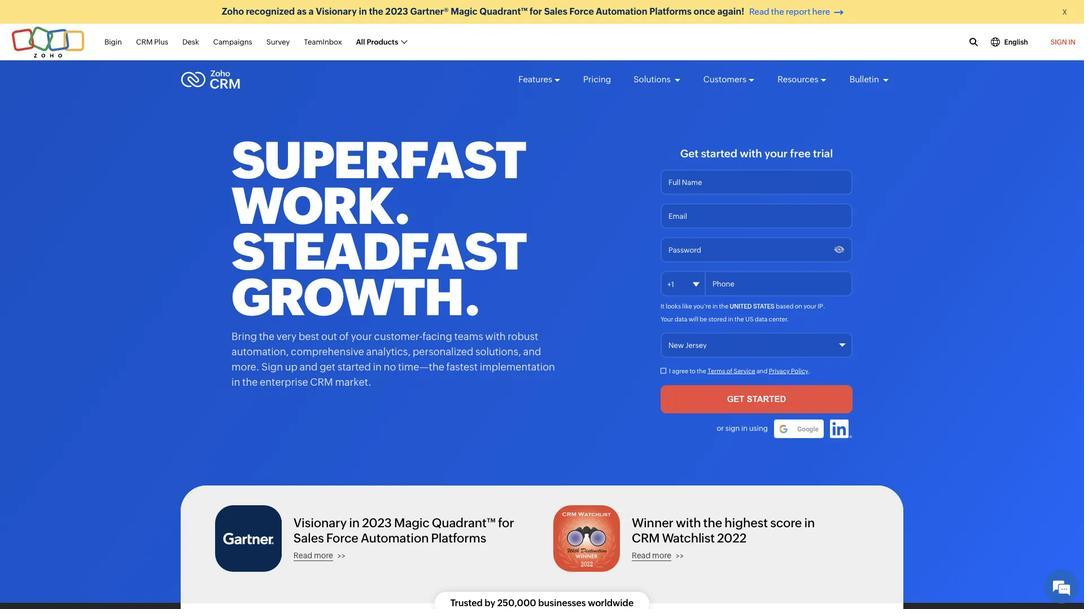 Task type: locate. For each thing, give the bounding box(es) containing it.
read more for winner with the highest score in
[[632, 552, 672, 561]]

data left "will"
[[675, 316, 688, 323]]

1 vertical spatial quadrant™
[[432, 516, 496, 531]]

the inside winner with the highest score in crm watchlist 2022
[[703, 516, 722, 531]]

or sign in using
[[717, 425, 768, 433]]

sign in
[[1051, 38, 1076, 46]]

get started with your free trial
[[680, 148, 833, 160]]

1 horizontal spatial sales
[[544, 6, 568, 17]]

center.
[[769, 316, 789, 323]]

2 horizontal spatial with
[[740, 148, 762, 160]]

0 vertical spatial .
[[823, 303, 825, 310]]

teaminbox
[[304, 38, 342, 46]]

2023
[[385, 6, 408, 17], [362, 516, 392, 531]]

0 horizontal spatial with
[[485, 331, 506, 343]]

resources link
[[778, 64, 827, 95]]

data
[[675, 316, 688, 323], [755, 316, 768, 323]]

2 vertical spatial crm
[[632, 531, 660, 546]]

None submit
[[661, 386, 853, 414]]

agree
[[672, 368, 689, 375]]

0 vertical spatial of
[[339, 331, 349, 343]]

0 vertical spatial for
[[530, 6, 542, 17]]

your left free
[[765, 148, 788, 160]]

.
[[823, 303, 825, 310], [809, 368, 811, 375]]

1 vertical spatial magic
[[394, 516, 430, 531]]

0 vertical spatial crm
[[136, 38, 153, 46]]

your inside the superfast work. steadfast growth. bring the very best out of your customer-facing teams with robust automation, comprehensive analytics, personalized solutions, and more. sign up and get started in no time—the fastest implementation in the enterprise crm market.
[[351, 331, 372, 343]]

bulletin
[[850, 75, 881, 84]]

with
[[740, 148, 762, 160], [485, 331, 506, 343], [676, 516, 701, 531]]

crm
[[136, 38, 153, 46], [310, 377, 333, 388], [632, 531, 660, 546]]

1 vertical spatial for
[[498, 516, 514, 531]]

your
[[661, 316, 673, 323]]

1 horizontal spatial and
[[523, 346, 541, 358]]

your up analytics,
[[351, 331, 372, 343]]

1 horizontal spatial with
[[676, 516, 701, 531]]

0 horizontal spatial started
[[338, 361, 371, 373]]

2 horizontal spatial and
[[757, 368, 768, 375]]

2 vertical spatial your
[[351, 331, 372, 343]]

with up enter your name text box
[[740, 148, 762, 160]]

quadrant™
[[480, 6, 528, 17], [432, 516, 496, 531]]

1 horizontal spatial crm
[[310, 377, 333, 388]]

your for like
[[804, 303, 817, 310]]

1 horizontal spatial more
[[652, 552, 672, 561]]

1 vertical spatial sales
[[294, 531, 324, 546]]

1 horizontal spatial read more
[[632, 552, 672, 561]]

personalized
[[413, 346, 473, 358]]

again!
[[717, 6, 745, 17]]

with up solutions,
[[485, 331, 506, 343]]

1 vertical spatial crm
[[310, 377, 333, 388]]

1 horizontal spatial started
[[701, 148, 738, 160]]

1 vertical spatial with
[[485, 331, 506, 343]]

data right us
[[755, 316, 768, 323]]

1 vertical spatial 2023
[[362, 516, 392, 531]]

best
[[299, 331, 319, 343]]

crm down winner
[[632, 531, 660, 546]]

desk
[[182, 38, 199, 46]]

0 horizontal spatial read
[[294, 552, 312, 561]]

up
[[285, 361, 298, 373]]

enterprise
[[260, 377, 308, 388]]

0 horizontal spatial platforms
[[431, 531, 486, 546]]

and left privacy in the right bottom of the page
[[757, 368, 768, 375]]

visionary
[[316, 6, 357, 17], [294, 516, 347, 531]]

sales
[[544, 6, 568, 17], [294, 531, 324, 546]]

automation
[[596, 6, 648, 17], [361, 531, 429, 546]]

0 horizontal spatial for
[[498, 516, 514, 531]]

with up watchlist at the right
[[676, 516, 701, 531]]

1 vertical spatial platforms
[[431, 531, 486, 546]]

us
[[745, 316, 754, 323]]

campaigns link
[[213, 31, 252, 53]]

0 vertical spatial with
[[740, 148, 762, 160]]

in inside winner with the highest score in crm watchlist 2022
[[804, 516, 815, 531]]

the left 'report'
[[771, 7, 784, 17]]

0 horizontal spatial magic
[[394, 516, 430, 531]]

1 more from the left
[[314, 552, 333, 561]]

in
[[359, 6, 367, 17], [713, 303, 718, 310], [728, 316, 734, 323], [373, 361, 382, 373], [232, 377, 240, 388], [741, 425, 748, 433], [349, 516, 360, 531], [804, 516, 815, 531]]

customer-
[[374, 331, 423, 343]]

1 horizontal spatial read
[[632, 552, 651, 561]]

read the report here link
[[747, 7, 846, 17]]

the
[[369, 6, 383, 17], [771, 7, 784, 17], [719, 303, 729, 310], [735, 316, 744, 323], [259, 331, 274, 343], [697, 368, 706, 375], [242, 377, 258, 388], [703, 516, 722, 531]]

. right privacy in the right bottom of the page
[[809, 368, 811, 375]]

the up automation,
[[259, 331, 274, 343]]

all products link
[[356, 31, 407, 53]]

1 vertical spatial automation
[[361, 531, 429, 546]]

businesses
[[538, 599, 586, 609]]

0 horizontal spatial your
[[351, 331, 372, 343]]

read more for visionary in 2023 magic quadrant™ for sales force automation platforms
[[294, 552, 333, 561]]

2 horizontal spatial crm
[[632, 531, 660, 546]]

0 horizontal spatial data
[[675, 316, 688, 323]]

states
[[753, 303, 775, 310]]

quadrant™ inside visionary in 2023 magic quadrant™ for sales force automation platforms
[[432, 516, 496, 531]]

more
[[314, 552, 333, 561], [652, 552, 672, 561]]

0 vertical spatial your
[[765, 148, 788, 160]]

your
[[765, 148, 788, 160], [804, 303, 817, 310], [351, 331, 372, 343]]

crm plus
[[136, 38, 168, 46]]

0 horizontal spatial of
[[339, 331, 349, 343]]

0 vertical spatial platforms
[[650, 6, 692, 17]]

features
[[519, 75, 552, 84]]

and down "robust"
[[523, 346, 541, 358]]

analytics,
[[366, 346, 411, 358]]

1 vertical spatial .
[[809, 368, 811, 375]]

1 horizontal spatial data
[[755, 316, 768, 323]]

2 more from the left
[[652, 552, 672, 561]]

as
[[297, 6, 307, 17]]

started up market.
[[338, 361, 371, 373]]

the up your data will be stored in the us data center.
[[719, 303, 729, 310]]

out
[[321, 331, 337, 343]]

your data will be stored in the us data center.
[[661, 316, 789, 323]]

of right terms on the right bottom of page
[[727, 368, 733, 375]]

visionary inside visionary in 2023 magic quadrant™ for sales force automation platforms
[[294, 516, 347, 531]]

2 horizontal spatial read
[[749, 7, 770, 17]]

crm down get
[[310, 377, 333, 388]]

of right out
[[339, 331, 349, 343]]

0 horizontal spatial sales
[[294, 531, 324, 546]]

started
[[701, 148, 738, 160], [338, 361, 371, 373]]

bring
[[232, 331, 257, 343]]

1 horizontal spatial force
[[570, 6, 594, 17]]

for
[[530, 6, 542, 17], [498, 516, 514, 531]]

0 vertical spatial automation
[[596, 6, 648, 17]]

started right get
[[701, 148, 738, 160]]

2023 inside visionary in 2023 magic quadrant™ for sales force automation platforms
[[362, 516, 392, 531]]

0 vertical spatial visionary
[[316, 6, 357, 17]]

of
[[339, 331, 349, 343], [727, 368, 733, 375]]

1 vertical spatial your
[[804, 303, 817, 310]]

1 horizontal spatial automation
[[596, 6, 648, 17]]

i agree to the terms of service and privacy policy .
[[669, 368, 811, 375]]

0 horizontal spatial read more
[[294, 552, 333, 561]]

by
[[485, 599, 495, 609]]

terms of service link
[[708, 368, 755, 375]]

Enter password for your account password field
[[661, 238, 853, 263]]

. right the on
[[823, 303, 825, 310]]

growth.
[[232, 269, 480, 327]]

1 vertical spatial force
[[326, 531, 359, 546]]

1 horizontal spatial for
[[530, 6, 542, 17]]

2 horizontal spatial your
[[804, 303, 817, 310]]

1 vertical spatial started
[[338, 361, 371, 373]]

the up 2022
[[703, 516, 722, 531]]

visionary in 2023 magic quadrant™ for sales force automation platforms
[[294, 516, 514, 546]]

zoho crm logo image
[[181, 67, 241, 92]]

for inside visionary in 2023 magic quadrant™ for sales force automation platforms
[[498, 516, 514, 531]]

crm left plus
[[136, 38, 153, 46]]

0 horizontal spatial automation
[[361, 531, 429, 546]]

0 horizontal spatial crm
[[136, 38, 153, 46]]

0 horizontal spatial more
[[314, 552, 333, 561]]

get
[[680, 148, 699, 160]]

teams
[[454, 331, 483, 343]]

your left ip
[[804, 303, 817, 310]]

the down more.
[[242, 377, 258, 388]]

winner
[[632, 516, 674, 531]]

based
[[776, 303, 794, 310]]

free
[[790, 148, 811, 160]]

0 horizontal spatial force
[[326, 531, 359, 546]]

in inside visionary in 2023 magic quadrant™ for sales force automation platforms
[[349, 516, 360, 531]]

read more
[[294, 552, 333, 561], [632, 552, 672, 561]]

all products
[[356, 38, 398, 46]]

survey link
[[266, 31, 290, 53]]

2 vertical spatial with
[[676, 516, 701, 531]]

0 vertical spatial magic
[[451, 6, 478, 17]]

1 horizontal spatial magic
[[451, 6, 478, 17]]

very
[[277, 331, 297, 343]]

1 horizontal spatial .
[[823, 303, 825, 310]]

2 read more from the left
[[632, 552, 672, 561]]

1 vertical spatial visionary
[[294, 516, 347, 531]]

0 horizontal spatial .
[[809, 368, 811, 375]]

and right up
[[300, 361, 318, 373]]

more for winner with the highest score in
[[652, 552, 672, 561]]

stored
[[708, 316, 727, 323]]

1 vertical spatial of
[[727, 368, 733, 375]]

1 read more from the left
[[294, 552, 333, 561]]

crm plus link
[[136, 31, 168, 53]]

of inside the superfast work. steadfast growth. bring the very best out of your customer-facing teams with robust automation, comprehensive analytics, personalized solutions, and more. sign up and get started in no time—the fastest implementation in the enterprise crm market.
[[339, 331, 349, 343]]



Task type: vqa. For each thing, say whether or not it's contained in the screenshot.
'Zoho recognized as a Visionary in the 2023 Gartner® Magic Quadrant™ for Sales Force Automation Platforms once again! Read the report here'
yes



Task type: describe. For each thing, give the bounding box(es) containing it.
ip
[[818, 303, 823, 310]]

crm inside winner with the highest score in crm watchlist 2022
[[632, 531, 660, 546]]

it looks like you're in the united states based on your ip .
[[661, 303, 825, 310]]

sign
[[1051, 38, 1067, 46]]

Enter your phone number text field
[[661, 271, 853, 297]]

to
[[690, 368, 696, 375]]

0 horizontal spatial and
[[300, 361, 318, 373]]

score
[[770, 516, 802, 531]]

the left us
[[735, 316, 744, 323]]

privacy
[[769, 368, 790, 375]]

zoho recognized as a visionary in the 2023 gartner® magic quadrant™ for sales force automation platforms once again! read the report here
[[222, 6, 830, 17]]

winner with the highest score in crm watchlist 2022
[[632, 516, 815, 546]]

x
[[1063, 8, 1067, 16]]

with inside winner with the highest score in crm watchlist 2022
[[676, 516, 701, 531]]

highest
[[725, 516, 768, 531]]

english
[[1005, 38, 1028, 46]]

all
[[356, 38, 365, 46]]

the inside zoho recognized as a visionary in the 2023 gartner® magic quadrant™ for sales force automation platforms once again! read the report here
[[771, 7, 784, 17]]

sign
[[262, 361, 283, 373]]

automation inside visionary in 2023 magic quadrant™ for sales force automation platforms
[[361, 531, 429, 546]]

sign
[[726, 425, 740, 433]]

Enter your email text field
[[661, 204, 853, 229]]

bigin
[[104, 38, 122, 46]]

read for winner with the highest score in
[[632, 552, 651, 561]]

watchlist
[[662, 531, 715, 546]]

gartner®
[[410, 6, 449, 17]]

on
[[795, 303, 802, 310]]

250,000
[[497, 599, 536, 609]]

be
[[700, 316, 707, 323]]

it
[[661, 303, 665, 310]]

like
[[682, 303, 692, 310]]

more.
[[232, 361, 259, 373]]

read for visionary in 2023 magic quadrant™ for sales force automation platforms
[[294, 552, 312, 561]]

products
[[367, 38, 398, 46]]

a
[[309, 6, 314, 17]]

zoho
[[222, 6, 244, 17]]

bigin link
[[104, 31, 122, 53]]

crm inside the superfast work. steadfast growth. bring the very best out of your customer-facing teams with robust automation, comprehensive analytics, personalized solutions, and more. sign up and get started in no time—the fastest implementation in the enterprise crm market.
[[310, 377, 333, 388]]

trusted by 250,000 businesses worldwide
[[451, 599, 634, 609]]

force inside visionary in 2023 magic quadrant™ for sales force automation platforms
[[326, 531, 359, 546]]

you're
[[693, 303, 711, 310]]

0 vertical spatial 2023
[[385, 6, 408, 17]]

2022
[[717, 531, 747, 546]]

trusted
[[451, 599, 483, 609]]

superfast
[[232, 131, 526, 190]]

united
[[730, 303, 752, 310]]

magic inside visionary in 2023 magic quadrant™ for sales force automation platforms
[[394, 516, 430, 531]]

0 vertical spatial quadrant™
[[480, 6, 528, 17]]

0 vertical spatial sales
[[544, 6, 568, 17]]

facing
[[423, 331, 452, 343]]

teaminbox link
[[304, 31, 342, 53]]

+1
[[668, 281, 674, 289]]

trial
[[813, 148, 833, 160]]

report
[[786, 7, 811, 17]]

market.
[[335, 377, 372, 388]]

the right to
[[697, 368, 706, 375]]

the up all products
[[369, 6, 383, 17]]

plus
[[154, 38, 168, 46]]

privacy policy link
[[769, 368, 809, 375]]

using
[[749, 425, 768, 433]]

implementation
[[480, 361, 555, 373]]

looks
[[666, 303, 681, 310]]

recognized
[[246, 6, 295, 17]]

read inside zoho recognized as a visionary in the 2023 gartner® magic quadrant™ for sales force automation platforms once again! read the report here
[[749, 7, 770, 17]]

0 vertical spatial started
[[701, 148, 738, 160]]

campaigns
[[213, 38, 252, 46]]

sign in link
[[1042, 31, 1084, 53]]

pricing
[[583, 75, 611, 84]]

service
[[734, 368, 755, 375]]

work.
[[232, 177, 410, 235]]

no
[[384, 361, 396, 373]]

customers
[[704, 75, 747, 84]]

desk link
[[182, 31, 199, 53]]

or
[[717, 425, 724, 433]]

here
[[812, 7, 830, 17]]

i
[[669, 368, 671, 375]]

once
[[694, 6, 715, 17]]

survey
[[266, 38, 290, 46]]

0 vertical spatial force
[[570, 6, 594, 17]]

2 data from the left
[[755, 316, 768, 323]]

1 horizontal spatial platforms
[[650, 6, 692, 17]]

steadfast
[[232, 223, 526, 281]]

resources
[[778, 75, 819, 84]]

1 data from the left
[[675, 316, 688, 323]]

automation,
[[232, 346, 289, 358]]

more for visionary in 2023 magic quadrant™ for sales force automation platforms
[[314, 552, 333, 561]]

terms
[[708, 368, 725, 375]]

platforms inside visionary in 2023 magic quadrant™ for sales force automation platforms
[[431, 531, 486, 546]]

features link
[[519, 64, 561, 95]]

time—the
[[398, 361, 444, 373]]

your for steadfast
[[351, 331, 372, 343]]

get
[[320, 361, 335, 373]]

pricing link
[[583, 64, 611, 95]]

policy
[[791, 368, 809, 375]]

1 horizontal spatial your
[[765, 148, 788, 160]]

started inside the superfast work. steadfast growth. bring the very best out of your customer-facing teams with robust automation, comprehensive analytics, personalized solutions, and more. sign up and get started in no time—the fastest implementation in the enterprise crm market.
[[338, 361, 371, 373]]

solutions
[[634, 75, 673, 84]]

sales inside visionary in 2023 magic quadrant™ for sales force automation platforms
[[294, 531, 324, 546]]

superfast work. steadfast growth. bring the very best out of your customer-facing teams with robust automation, comprehensive analytics, personalized solutions, and more. sign up and get started in no time—the fastest implementation in the enterprise crm market.
[[232, 131, 555, 388]]

fastest
[[446, 361, 478, 373]]

solutions link
[[634, 64, 681, 95]]

1 horizontal spatial of
[[727, 368, 733, 375]]

with inside the superfast work. steadfast growth. bring the very best out of your customer-facing teams with robust automation, comprehensive analytics, personalized solutions, and more. sign up and get started in no time—the fastest implementation in the enterprise crm market.
[[485, 331, 506, 343]]

Enter your name text field
[[661, 170, 853, 195]]



